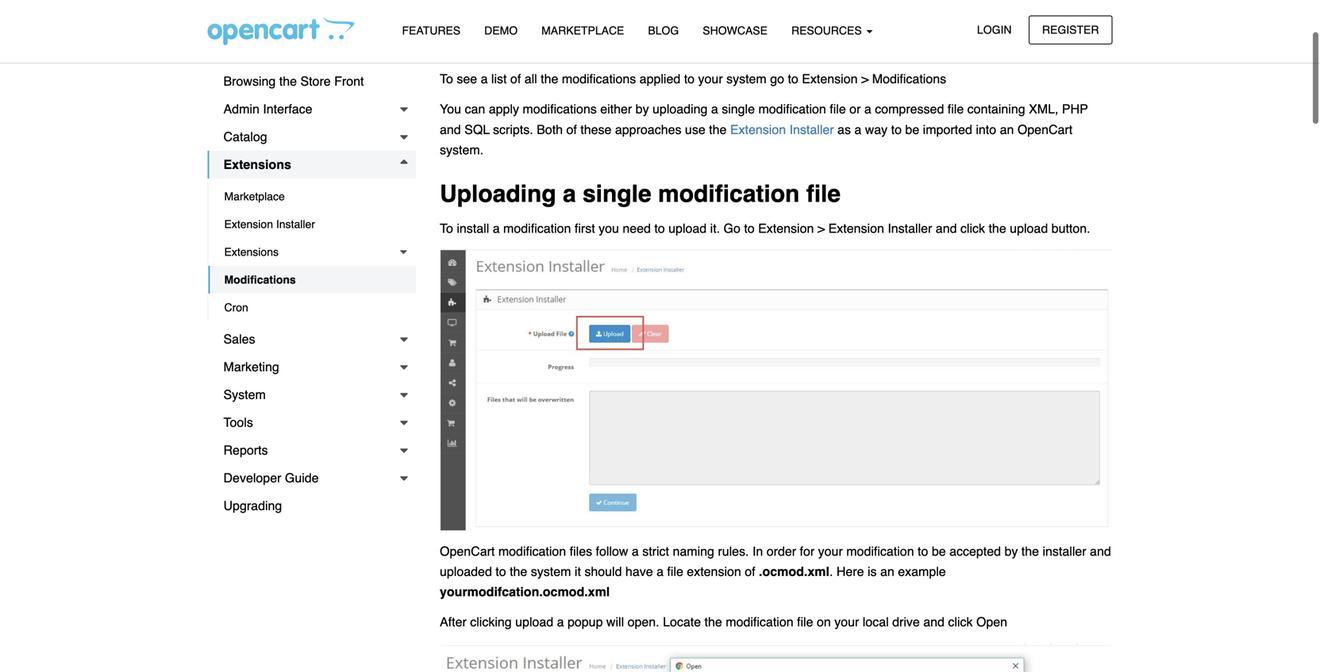Task type: vqa. For each thing, say whether or not it's contained in the screenshot.
"Reports" link
yes



Task type: describe. For each thing, give the bounding box(es) containing it.
store
[[300, 74, 331, 89]]

follow
[[596, 544, 628, 559]]

tools link
[[208, 409, 416, 437]]

.ocmod.xml
[[759, 565, 830, 579]]

a up first at top left
[[563, 180, 576, 208]]

should
[[585, 565, 622, 579]]

after
[[440, 615, 467, 630]]

accepted
[[950, 544, 1001, 559]]

list
[[491, 72, 507, 86]]

applied
[[640, 72, 681, 86]]

0 vertical spatial modifications
[[562, 72, 636, 86]]

a left list
[[481, 72, 488, 86]]

these
[[581, 122, 612, 137]]

developer guide link
[[208, 465, 416, 492]]

system inside 'opencart modification files follow a strict naming rules. in order for your modification to be accepted by the installer and uploaded to the system it should have a file extension of'
[[531, 565, 571, 579]]

you
[[599, 221, 619, 236]]

system.
[[440, 142, 484, 157]]

register
[[1043, 23, 1099, 36]]

file left or
[[830, 102, 846, 116]]

to for to see a list of all the modifications applied to your system go to extension > modifications
[[440, 72, 453, 86]]

as
[[838, 122, 851, 137]]

yourmodifcation.ocmod.xml
[[440, 585, 610, 600]]

the left store
[[279, 74, 297, 89]]

0 vertical spatial extensions link
[[208, 151, 416, 179]]

sales link
[[208, 326, 416, 353]]

showcase link
[[691, 17, 780, 45]]

you can apply modifications either by uploading a single modification file or a compressed file containing xml, php and sql scripts. both of these approaches use the
[[440, 102, 1088, 137]]

php
[[1062, 102, 1088, 116]]

way
[[865, 122, 888, 137]]

2 horizontal spatial installer
[[888, 221, 932, 236]]

reports
[[224, 443, 268, 458]]

all
[[525, 72, 537, 86]]

1 horizontal spatial marketplace
[[542, 24, 624, 37]]

a right uploading
[[711, 102, 718, 116]]

the left "button."
[[989, 221, 1007, 236]]

local
[[863, 615, 889, 630]]

admin interface
[[224, 102, 313, 116]]

1 horizontal spatial installer
[[790, 122, 834, 137]]

admin
[[224, 102, 260, 116]]

.ocmod.xml . here is an example yourmodifcation.ocmod.xml
[[440, 565, 946, 600]]

as a way to be imported into an opencart system.
[[440, 122, 1073, 157]]

and inside 'opencart modification files follow a strict naming rules. in order for your modification to be accepted by the installer and uploaded to the system it should have a file extension of'
[[1090, 544, 1111, 559]]

0 vertical spatial of
[[511, 72, 521, 86]]

1 vertical spatial click
[[948, 615, 973, 630]]

modification left first at top left
[[503, 221, 571, 236]]

opencart inside as a way to be imported into an opencart system.
[[1018, 122, 1073, 137]]

register link
[[1029, 15, 1113, 44]]

single file upload image
[[440, 249, 1113, 532]]

it
[[575, 565, 581, 579]]

a inside as a way to be imported into an opencart system.
[[855, 122, 862, 137]]

started
[[268, 18, 309, 33]]

rules.
[[718, 544, 749, 559]]

be inside 'opencart modification files follow a strict naming rules. in order for your modification to be accepted by the installer and uploaded to the system it should have a file extension of'
[[932, 544, 946, 559]]

scripts.
[[493, 122, 533, 137]]

sql
[[465, 122, 490, 137]]

demo link
[[473, 17, 530, 45]]

file inside 'opencart modification files follow a strict naming rules. in order for your modification to be accepted by the installer and uploaded to the system it should have a file extension of'
[[667, 565, 684, 579]]

opencart - open source shopping cart solution image
[[208, 17, 355, 45]]

by inside the you can apply modifications either by uploading a single modification file or a compressed file containing xml, php and sql scripts. both of these approaches use the
[[636, 102, 649, 116]]

a left 'popup'
[[557, 615, 564, 630]]

button.
[[1052, 221, 1091, 236]]

open a file image
[[440, 643, 1113, 673]]

demo
[[484, 24, 518, 37]]

where to download
[[224, 46, 333, 61]]

0 horizontal spatial upload
[[515, 615, 554, 630]]

your inside 'opencart modification files follow a strict naming rules. in order for your modification to be accepted by the installer and uploaded to the system it should have a file extension of'
[[818, 544, 843, 559]]

uploaded
[[440, 565, 492, 579]]

strict
[[643, 544, 669, 559]]

blog link
[[636, 17, 691, 45]]

single inside the you can apply modifications either by uploading a single modification file or a compressed file containing xml, php and sql scripts. both of these approaches use the
[[722, 102, 755, 116]]

either
[[600, 102, 632, 116]]

apply
[[489, 102, 519, 116]]

tools
[[224, 415, 253, 430]]

1 horizontal spatial modifications
[[872, 72, 947, 86]]

or
[[850, 102, 861, 116]]

have
[[626, 565, 653, 579]]

catalog
[[224, 129, 267, 144]]

drive
[[893, 615, 920, 630]]

1 horizontal spatial system
[[727, 72, 767, 86]]

you
[[440, 102, 461, 116]]

features link
[[390, 17, 473, 45]]

blog
[[648, 24, 679, 37]]

approaches
[[615, 122, 682, 137]]

popup
[[568, 615, 603, 630]]

on
[[817, 615, 831, 630]]

.
[[830, 565, 833, 579]]

both
[[537, 122, 563, 137]]

catalog link
[[208, 123, 416, 151]]

resources link
[[780, 17, 885, 45]]

a right install
[[493, 221, 500, 236]]

download
[[279, 46, 333, 61]]

front
[[334, 74, 364, 89]]

example
[[898, 565, 946, 579]]

modification up is
[[847, 544, 914, 559]]

the left installer
[[1022, 544, 1039, 559]]

getting started link
[[208, 12, 416, 40]]

will
[[607, 615, 624, 630]]

1 vertical spatial extensions link
[[208, 238, 416, 266]]

of inside 'opencart modification files follow a strict naming rules. in order for your modification to be accepted by the installer and uploaded to the system it should have a file extension of'
[[745, 565, 756, 579]]

developer
[[224, 471, 281, 486]]

2 vertical spatial your
[[835, 615, 859, 630]]

where
[[224, 46, 261, 61]]

compressed
[[875, 102, 944, 116]]

0 horizontal spatial marketplace
[[224, 190, 285, 203]]

where to download link
[[208, 40, 416, 67]]

login link
[[964, 15, 1026, 44]]

0 vertical spatial extension installer link
[[730, 122, 834, 137]]

extension
[[687, 565, 741, 579]]

cron link
[[208, 294, 416, 322]]



Task type: locate. For each thing, give the bounding box(es) containing it.
1 vertical spatial modifications
[[523, 102, 597, 116]]

1 vertical spatial by
[[1005, 544, 1018, 559]]

to for to install a modification first you need to upload it. go to extension > extension installer and click the upload button.
[[440, 221, 453, 236]]

1 horizontal spatial extension installer link
[[730, 122, 834, 137]]

0 horizontal spatial opencart
[[440, 544, 495, 559]]

0 horizontal spatial extension installer link
[[208, 210, 416, 238]]

extensions up cron
[[224, 246, 279, 258]]

0 vertical spatial extension installer
[[730, 122, 834, 137]]

and
[[440, 122, 461, 137], [936, 221, 957, 236], [1090, 544, 1111, 559], [924, 615, 945, 630]]

1 to from the top
[[440, 72, 453, 86]]

modifications
[[562, 72, 636, 86], [523, 102, 597, 116]]

an inside as a way to be imported into an opencart system.
[[1000, 122, 1014, 137]]

by inside 'opencart modification files follow a strict naming rules. in order for your modification to be accepted by the installer and uploaded to the system it should have a file extension of'
[[1005, 544, 1018, 559]]

the right locate
[[705, 615, 722, 630]]

showcase
[[703, 24, 768, 37]]

2 horizontal spatial of
[[745, 565, 756, 579]]

file up imported
[[948, 102, 964, 116]]

a right or
[[865, 102, 872, 116]]

file down naming
[[667, 565, 684, 579]]

marketing
[[224, 360, 279, 374]]

sales
[[224, 332, 255, 347]]

system left it in the left of the page
[[531, 565, 571, 579]]

opencart up the uploaded
[[440, 544, 495, 559]]

order
[[767, 544, 796, 559]]

extensions link down admin interface link
[[208, 151, 416, 179]]

extension
[[802, 72, 858, 86], [730, 122, 786, 137], [224, 218, 273, 231], [758, 221, 814, 236], [829, 221, 884, 236]]

use
[[685, 122, 706, 137]]

opencart down xml,
[[1018, 122, 1073, 137]]

1 vertical spatial >
[[818, 221, 825, 236]]

can
[[465, 102, 485, 116]]

admin interface link
[[208, 95, 416, 123]]

uploading
[[440, 180, 556, 208]]

0 vertical spatial marketplace link
[[530, 17, 636, 45]]

of
[[511, 72, 521, 86], [567, 122, 577, 137], [745, 565, 756, 579]]

interface
[[263, 102, 313, 116]]

0 vertical spatial your
[[698, 72, 723, 86]]

be up example
[[932, 544, 946, 559]]

modification up yourmodifcation.ocmod.xml
[[499, 544, 566, 559]]

opencart
[[1018, 122, 1073, 137], [440, 544, 495, 559]]

system left go
[[727, 72, 767, 86]]

an inside .ocmod.xml . here is an example yourmodifcation.ocmod.xml
[[881, 565, 895, 579]]

modifications up both
[[523, 102, 597, 116]]

1 horizontal spatial by
[[1005, 544, 1018, 559]]

be down compressed
[[906, 122, 920, 137]]

extension installer down go
[[730, 122, 834, 137]]

getting started
[[224, 18, 309, 33]]

extension installer up modifications link
[[224, 218, 315, 231]]

the right use
[[709, 122, 727, 137]]

opencart inside 'opencart modification files follow a strict naming rules. in order for your modification to be accepted by the installer and uploaded to the system it should have a file extension of'
[[440, 544, 495, 559]]

0 horizontal spatial an
[[881, 565, 895, 579]]

1 vertical spatial to
[[440, 221, 453, 236]]

1 vertical spatial be
[[932, 544, 946, 559]]

modifications link
[[208, 266, 416, 294]]

a left strict
[[632, 544, 639, 559]]

open
[[977, 615, 1008, 630]]

modifications up either
[[562, 72, 636, 86]]

uploading
[[653, 102, 708, 116]]

modifications
[[872, 72, 947, 86], [224, 274, 296, 286]]

1 horizontal spatial be
[[932, 544, 946, 559]]

1 horizontal spatial opencart
[[1018, 122, 1073, 137]]

a down strict
[[657, 565, 664, 579]]

system
[[727, 72, 767, 86], [531, 565, 571, 579]]

browsing the store front link
[[208, 67, 416, 95]]

0 horizontal spatial marketplace link
[[208, 183, 416, 210]]

upload left "button."
[[1010, 221, 1048, 236]]

containing
[[968, 102, 1026, 116]]

upload down yourmodifcation.ocmod.xml
[[515, 615, 554, 630]]

2 to from the top
[[440, 221, 453, 236]]

1 horizontal spatial >
[[861, 72, 869, 86]]

0 vertical spatial >
[[861, 72, 869, 86]]

features
[[402, 24, 461, 37]]

browsing
[[224, 74, 276, 89]]

system
[[224, 387, 266, 402]]

naming
[[673, 544, 715, 559]]

0 vertical spatial extensions
[[224, 157, 291, 172]]

modification up the open a file image
[[726, 615, 794, 630]]

by right accepted
[[1005, 544, 1018, 559]]

1 vertical spatial extension installer link
[[208, 210, 416, 238]]

go
[[770, 72, 785, 86]]

click
[[961, 221, 985, 236], [948, 615, 973, 630]]

0 vertical spatial single
[[722, 102, 755, 116]]

modifications inside modifications link
[[224, 274, 296, 286]]

uploading a single modification file
[[440, 180, 841, 208]]

0 vertical spatial an
[[1000, 122, 1014, 137]]

1 vertical spatial single
[[583, 180, 652, 208]]

marketplace link down catalog link
[[208, 183, 416, 210]]

0 horizontal spatial of
[[511, 72, 521, 86]]

browsing the store front
[[224, 74, 364, 89]]

modifications up cron
[[224, 274, 296, 286]]

modification down go
[[759, 102, 826, 116]]

an right is
[[881, 565, 895, 579]]

to left see
[[440, 72, 453, 86]]

extension installer
[[730, 122, 834, 137], [224, 218, 315, 231]]

locate
[[663, 615, 701, 630]]

open.
[[628, 615, 660, 630]]

files
[[570, 544, 592, 559]]

1 horizontal spatial of
[[567, 122, 577, 137]]

0 horizontal spatial >
[[818, 221, 825, 236]]

extensions link up the cron link in the left of the page
[[208, 238, 416, 266]]

installer
[[1043, 544, 1087, 559]]

into
[[976, 122, 997, 137]]

and inside the you can apply modifications either by uploading a single modification file or a compressed file containing xml, php and sql scripts. both of these approaches use the
[[440, 122, 461, 137]]

1 vertical spatial extension installer
[[224, 218, 315, 231]]

resources
[[792, 24, 865, 37]]

0 vertical spatial system
[[727, 72, 767, 86]]

file
[[830, 102, 846, 116], [948, 102, 964, 116], [807, 180, 841, 208], [667, 565, 684, 579], [797, 615, 814, 630]]

of right both
[[567, 122, 577, 137]]

after clicking upload a popup will open. locate the modification file on your local drive and click open
[[440, 615, 1008, 630]]

system link
[[208, 381, 416, 409]]

of left all
[[511, 72, 521, 86]]

go
[[724, 221, 741, 236]]

2 horizontal spatial upload
[[1010, 221, 1048, 236]]

reports link
[[208, 437, 416, 465]]

0 horizontal spatial extension installer
[[224, 218, 315, 231]]

it.
[[710, 221, 720, 236]]

is
[[868, 565, 877, 579]]

modification inside the you can apply modifications either by uploading a single modification file or a compressed file containing xml, php and sql scripts. both of these approaches use the
[[759, 102, 826, 116]]

to left install
[[440, 221, 453, 236]]

the inside the you can apply modifications either by uploading a single modification file or a compressed file containing xml, php and sql scripts. both of these approaches use the
[[709, 122, 727, 137]]

1 vertical spatial your
[[818, 544, 843, 559]]

2 vertical spatial of
[[745, 565, 756, 579]]

1 horizontal spatial an
[[1000, 122, 1014, 137]]

1 vertical spatial marketplace link
[[208, 183, 416, 210]]

upload left it.
[[669, 221, 707, 236]]

0 horizontal spatial modifications
[[224, 274, 296, 286]]

extensions
[[224, 157, 291, 172], [224, 246, 279, 258]]

developer guide
[[224, 471, 319, 486]]

the right all
[[541, 72, 559, 86]]

extension installer for leftmost extension installer link
[[224, 218, 315, 231]]

your
[[698, 72, 723, 86], [818, 544, 843, 559], [835, 615, 859, 630]]

your right on
[[835, 615, 859, 630]]

0 vertical spatial marketplace
[[542, 24, 624, 37]]

1 vertical spatial an
[[881, 565, 895, 579]]

0 horizontal spatial single
[[583, 180, 652, 208]]

1 horizontal spatial upload
[[669, 221, 707, 236]]

0 vertical spatial modifications
[[872, 72, 947, 86]]

0 vertical spatial opencart
[[1018, 122, 1073, 137]]

opencart modification files follow a strict naming rules. in order for your modification to be accepted by the installer and uploaded to the system it should have a file extension of
[[440, 544, 1111, 579]]

extension installer for the top extension installer link
[[730, 122, 834, 137]]

be inside as a way to be imported into an opencart system.
[[906, 122, 920, 137]]

for
[[800, 544, 815, 559]]

an right into
[[1000, 122, 1014, 137]]

first
[[575, 221, 595, 236]]

>
[[861, 72, 869, 86], [818, 221, 825, 236]]

to install a modification first you need to upload it. go to extension > extension installer and click the upload button.
[[440, 221, 1091, 236]]

a right 'as'
[[855, 122, 862, 137]]

upgrading
[[224, 499, 282, 513]]

your up .
[[818, 544, 843, 559]]

0 horizontal spatial be
[[906, 122, 920, 137]]

of inside the you can apply modifications either by uploading a single modification file or a compressed file containing xml, php and sql scripts. both of these approaches use the
[[567, 122, 577, 137]]

extensions down catalog on the top of the page
[[224, 157, 291, 172]]

clicking
[[470, 615, 512, 630]]

1 vertical spatial of
[[567, 122, 577, 137]]

guide
[[285, 471, 319, 486]]

marketplace
[[542, 24, 624, 37], [224, 190, 285, 203]]

of down in
[[745, 565, 756, 579]]

the up yourmodifcation.ocmod.xml
[[510, 565, 528, 579]]

to inside as a way to be imported into an opencart system.
[[891, 122, 902, 137]]

single up 'you'
[[583, 180, 652, 208]]

1 vertical spatial modifications
[[224, 274, 296, 286]]

file left on
[[797, 615, 814, 630]]

to
[[264, 46, 275, 61], [684, 72, 695, 86], [788, 72, 799, 86], [891, 122, 902, 137], [655, 221, 665, 236], [744, 221, 755, 236], [918, 544, 929, 559], [496, 565, 506, 579]]

1 vertical spatial extensions
[[224, 246, 279, 258]]

marketplace link
[[530, 17, 636, 45], [208, 183, 416, 210]]

1 vertical spatial opencart
[[440, 544, 495, 559]]

marketplace link up all
[[530, 17, 636, 45]]

1 vertical spatial marketplace
[[224, 190, 285, 203]]

modifications up compressed
[[872, 72, 947, 86]]

1 horizontal spatial single
[[722, 102, 755, 116]]

imported
[[923, 122, 973, 137]]

install
[[457, 221, 489, 236]]

modification up go
[[658, 180, 800, 208]]

extension installer link up modifications link
[[208, 210, 416, 238]]

file down 'as'
[[807, 180, 841, 208]]

0 vertical spatial to
[[440, 72, 453, 86]]

to see a list of all the modifications applied to your system go to extension > modifications
[[440, 72, 947, 86]]

upgrading link
[[208, 492, 416, 520]]

0 horizontal spatial by
[[636, 102, 649, 116]]

0 vertical spatial be
[[906, 122, 920, 137]]

to
[[440, 72, 453, 86], [440, 221, 453, 236]]

login
[[977, 23, 1012, 36]]

marketing link
[[208, 353, 416, 381]]

your up uploading
[[698, 72, 723, 86]]

0 vertical spatial by
[[636, 102, 649, 116]]

0 horizontal spatial system
[[531, 565, 571, 579]]

a
[[481, 72, 488, 86], [711, 102, 718, 116], [865, 102, 872, 116], [855, 122, 862, 137], [563, 180, 576, 208], [493, 221, 500, 236], [632, 544, 639, 559], [657, 565, 664, 579], [557, 615, 564, 630]]

see
[[457, 72, 477, 86]]

0 horizontal spatial installer
[[276, 218, 315, 231]]

modifications inside the you can apply modifications either by uploading a single modification file or a compressed file containing xml, php and sql scripts. both of these approaches use the
[[523, 102, 597, 116]]

1 horizontal spatial extension installer
[[730, 122, 834, 137]]

0 vertical spatial click
[[961, 221, 985, 236]]

1 vertical spatial system
[[531, 565, 571, 579]]

extension installer link down go
[[730, 122, 834, 137]]

need
[[623, 221, 651, 236]]

by up approaches
[[636, 102, 649, 116]]

1 horizontal spatial marketplace link
[[530, 17, 636, 45]]

single up as a way to be imported into an opencart system.
[[722, 102, 755, 116]]



